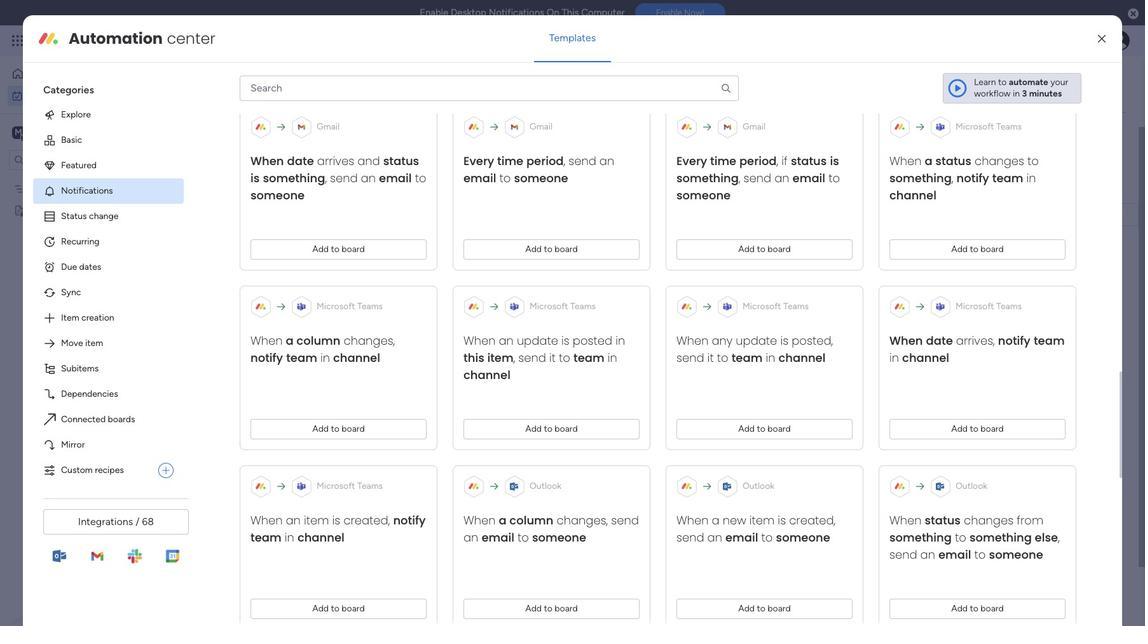 Task type: locate. For each thing, give the bounding box(es) containing it.
outlook up new
[[743, 481, 774, 492]]

0 vertical spatial changes
[[975, 153, 1024, 169]]

0 horizontal spatial column
[[297, 333, 340, 349]]

2 created, from the left
[[789, 513, 836, 529]]

1 horizontal spatial update
[[736, 333, 777, 349]]

later /
[[214, 390, 255, 406]]

0 vertical spatial changes,
[[344, 333, 395, 349]]

notify inside when a column changes, notify team in channel
[[250, 350, 283, 366]]

1 horizontal spatial time
[[710, 153, 736, 169]]

microsoft teams up when a column changes, notify team in channel on the left bottom of the page
[[317, 301, 383, 312]]

my inside button
[[28, 90, 40, 101]]

1 horizontal spatial enable
[[656, 8, 682, 18]]

period inside every time period , send an email to someone
[[526, 153, 564, 169]]

date inside when date arrives, notify team in channel
[[926, 333, 953, 349]]

gmail up arrives
[[317, 121, 340, 132]]

0 horizontal spatial every
[[463, 153, 494, 169]]

microsoft up when any update is posted, send it to
[[743, 301, 781, 312]]

microsoft teams for in
[[743, 301, 809, 312]]

1 created, from the left
[[343, 513, 390, 529]]

to inside when a status changes to something , notify team in channel
[[1027, 153, 1039, 169]]

changes
[[975, 153, 1024, 169], [964, 513, 1013, 529]]

/
[[278, 184, 284, 200], [253, 252, 259, 268], [273, 298, 279, 314], [275, 344, 281, 360], [246, 390, 252, 406], [303, 435, 309, 451], [135, 516, 139, 528]]

1 update from the left
[[517, 333, 558, 349]]

date left arrives,
[[926, 333, 953, 349]]

microsoft teams down workflow
[[956, 121, 1022, 132]]

integrations
[[78, 516, 133, 528]]

dependencies option
[[33, 382, 184, 407]]

my work button
[[8, 86, 137, 106]]

1 it from the left
[[549, 350, 556, 366]]

enable now!
[[656, 8, 704, 18]]

option
[[0, 177, 162, 180]]

date for arrives,
[[926, 333, 953, 349]]

learn
[[974, 77, 996, 88]]

0 horizontal spatial period
[[526, 153, 564, 169]]

every for every time period , send an email to someone
[[463, 153, 494, 169]]

something inside when date arrives and status is something , send an email to someone
[[263, 170, 325, 186]]

dates right due
[[79, 262, 101, 273]]

featured option
[[33, 153, 184, 179]]

microsoft up when an update is posted in this item , send it to team in channel
[[530, 301, 568, 312]]

when inside when a new item is created, send an
[[676, 513, 709, 529]]

period
[[526, 153, 564, 169], [739, 153, 777, 169]]

item creation
[[61, 313, 114, 324]]

every inside "every time period , if status is something , send an email to someone"
[[676, 153, 707, 169]]

v2 overdue deadline image
[[876, 209, 886, 221]]

dates for due
[[79, 262, 101, 273]]

gmail up "every time period , if status is something , send an email to someone" at the top of page
[[743, 121, 765, 132]]

enable inside "button"
[[656, 8, 682, 18]]

0 horizontal spatial update
[[517, 333, 558, 349]]

0 horizontal spatial changes,
[[344, 333, 395, 349]]

week for next
[[243, 344, 272, 360]]

1 time from the left
[[497, 153, 523, 169]]

2 time from the left
[[710, 153, 736, 169]]

email inside "every time period , if status is something , send an email to someone"
[[793, 170, 825, 186]]

notify inside when an item is created, notify team in channel
[[393, 513, 426, 529]]

Filter dashboard by text search field
[[188, 127, 307, 147]]

1 horizontal spatial outlook
[[743, 481, 774, 492]]

item inside when an item is created, notify team in channel
[[304, 513, 329, 529]]

week right the next
[[243, 344, 272, 360]]

1 horizontal spatial email to someone
[[725, 530, 830, 546]]

0 horizontal spatial outlook
[[530, 481, 561, 492]]

a for when a new item is created, send an
[[712, 513, 719, 529]]

2 update from the left
[[736, 333, 777, 349]]

this up the next
[[214, 298, 237, 314]]

an inside when date arrives and status is something , send an email to someone
[[361, 170, 376, 186]]

1 horizontal spatial created,
[[789, 513, 836, 529]]

when inside when date arrives, notify team in channel
[[889, 333, 923, 349]]

integrations / 68 button
[[43, 510, 189, 535]]

email
[[379, 170, 412, 186], [463, 170, 496, 186], [793, 170, 825, 186], [482, 530, 514, 546], [725, 530, 758, 546], [938, 547, 971, 563]]

time for to
[[497, 153, 523, 169]]

hide done items
[[335, 132, 400, 142]]

status inside "every time period , if status is something , send an email to someone"
[[791, 153, 827, 169]]

email to someone down new
[[725, 530, 830, 546]]

a for when a column
[[499, 513, 507, 529]]

week for this
[[240, 298, 270, 314]]

when for when an item is created, notify team in channel
[[250, 513, 283, 529]]

week down today / 0 items
[[240, 298, 270, 314]]

team in channel
[[732, 350, 826, 366]]

1 horizontal spatial my
[[191, 74, 220, 102]]

3 outlook from the left
[[956, 481, 987, 492]]

recipes
[[95, 465, 124, 476]]

see plans image
[[211, 33, 222, 48]]

someone inside every time period , send an email to someone
[[514, 170, 568, 186]]

email to someone down when a column
[[482, 530, 586, 546]]

workspace
[[54, 126, 104, 138]]

1 vertical spatial changes
[[964, 513, 1013, 529]]

2 outlook from the left
[[743, 481, 774, 492]]

microsoft teams up arrives,
[[956, 301, 1022, 312]]

created, inside when a new item is created, send an
[[789, 513, 836, 529]]

1 horizontal spatial column
[[509, 513, 553, 529]]

notifications up 'status change'
[[61, 186, 113, 196]]

when inside when a status changes to something , notify team in channel
[[889, 153, 921, 169]]

when an item is created, notify team in channel
[[250, 513, 426, 546]]

email to someone down when status changes from something to something else at the right bottom of page
[[938, 547, 1043, 563]]

an inside when an item is created, notify team in channel
[[286, 513, 301, 529]]

explore
[[61, 109, 91, 120]]

in inside your workflow in
[[1013, 88, 1020, 99]]

notifications left on
[[489, 7, 544, 18]]

when for when status changes from something to something else
[[889, 513, 921, 529]]

1 horizontal spatial notifications
[[489, 7, 544, 18]]

microsoft up arrives,
[[956, 301, 994, 312]]

1 vertical spatial work
[[42, 90, 62, 101]]

date inside when date arrives and status is something , send an email to someone
[[287, 153, 314, 169]]

my for my work
[[191, 74, 220, 102]]

send inside every time period , send an email to someone
[[569, 153, 596, 169]]

work
[[225, 74, 276, 102]]

automation  center image
[[38, 29, 58, 49]]

send inside the , send an
[[889, 547, 917, 563]]

move item option
[[33, 331, 184, 357]]

when inside when date arrives and status is something , send an email to someone
[[250, 153, 284, 169]]

every inside every time period , send an email to someone
[[463, 153, 494, 169]]

is
[[830, 153, 839, 169], [250, 170, 260, 186], [561, 333, 569, 349], [780, 333, 788, 349], [332, 513, 340, 529], [778, 513, 786, 529]]

3 gmail from the left
[[743, 121, 765, 132]]

teams for arrives,
[[996, 301, 1022, 312]]

list box
[[0, 175, 162, 393]]

and
[[357, 153, 380, 169]]

microsoft teams for changes,
[[317, 301, 383, 312]]

column for when a column changes, notify team in channel
[[297, 333, 340, 349]]

someone inside when date arrives and status is something , send an email to someone
[[250, 187, 305, 203]]

dates inside due dates option
[[79, 262, 101, 273]]

to inside when an update is posted in this item , send it to team in channel
[[559, 350, 570, 366]]

search image
[[720, 83, 732, 94]]

update inside when an update is posted in this item , send it to team in channel
[[517, 333, 558, 349]]

items
[[378, 132, 400, 142], [270, 256, 292, 267], [290, 302, 312, 313], [292, 348, 314, 359], [320, 439, 342, 450]]

when inside when any update is posted, send it to
[[676, 333, 709, 349]]

when any update is posted, send it to
[[676, 333, 833, 366]]

microsoft for in
[[743, 301, 781, 312]]

dates left the 1 at the top left
[[242, 184, 275, 200]]

1 horizontal spatial it
[[707, 350, 714, 366]]

0 horizontal spatial dates
[[79, 262, 101, 273]]

date down search icon
[[287, 153, 314, 169]]

gmail for someone
[[530, 121, 553, 132]]

1 horizontal spatial dates
[[242, 184, 275, 200]]

None search field
[[240, 76, 739, 101], [188, 127, 307, 147], [240, 76, 739, 101], [188, 127, 307, 147]]

every for every time period , if status is something , send an email to someone
[[676, 153, 707, 169]]

lottie animation image
[[0, 498, 162, 627]]

when for when a status changes to something , notify team in channel
[[889, 153, 921, 169]]

changes,
[[344, 333, 395, 349], [557, 513, 608, 529]]

status
[[61, 211, 87, 222]]

1 outlook from the left
[[530, 481, 561, 492]]

time
[[497, 153, 523, 169], [710, 153, 736, 169]]

status inside when a status changes to something , notify team in channel
[[935, 153, 971, 169]]

created, inside when an item is created, notify team in channel
[[343, 513, 390, 529]]

1 horizontal spatial this
[[562, 7, 579, 18]]

0 horizontal spatial it
[[549, 350, 556, 366]]

a for without a date / 0 items
[[262, 435, 270, 451]]

sync option
[[33, 280, 184, 306]]

item inside when an update is posted in this item , send it to team in channel
[[487, 350, 514, 366]]

my
[[191, 74, 220, 102], [28, 90, 40, 101]]

teams for changes to
[[996, 121, 1022, 132]]

1 vertical spatial week
[[243, 344, 272, 360]]

dapulse close image
[[1128, 8, 1139, 20]]

microsoft teams up when any update is posted, send it to
[[743, 301, 809, 312]]

workspace selection element
[[12, 125, 106, 141]]

past
[[214, 184, 239, 200]]

1 every from the left
[[463, 153, 494, 169]]

my for my work
[[28, 90, 40, 101]]

basic option
[[33, 128, 184, 153]]

1 period from the left
[[526, 153, 564, 169]]

in inside when a column changes, notify team in channel
[[320, 350, 330, 366]]

this right on
[[562, 7, 579, 18]]

board
[[717, 183, 740, 194]]

to
[[998, 77, 1007, 88], [1027, 153, 1039, 169], [415, 170, 426, 186], [499, 170, 511, 186], [829, 170, 840, 186], [331, 244, 339, 255], [544, 244, 552, 255], [757, 244, 765, 255], [970, 244, 978, 255], [559, 350, 570, 366], [717, 350, 728, 366], [331, 424, 339, 435], [544, 424, 552, 435], [757, 424, 765, 435], [970, 424, 978, 435], [518, 530, 529, 546], [761, 530, 773, 546], [955, 530, 966, 546], [974, 547, 986, 563], [331, 604, 339, 615], [544, 604, 552, 615], [757, 604, 765, 615], [970, 604, 978, 615]]

status change option
[[33, 204, 184, 229]]

update left posted
[[517, 333, 558, 349]]

0 horizontal spatial time
[[497, 153, 523, 169]]

team inside when a status changes to something , notify team in channel
[[992, 170, 1023, 186]]

work up explore
[[42, 90, 62, 101]]

items inside this week / 0 items
[[290, 302, 312, 313]]

, inside when date arrives and status is something , send an email to someone
[[325, 170, 327, 186]]

notify inside when date arrives, notify team in channel
[[998, 333, 1030, 349]]

1 vertical spatial dates
[[79, 262, 101, 273]]

customize button
[[406, 127, 474, 147]]

when
[[250, 153, 284, 169], [889, 153, 921, 169], [250, 333, 283, 349], [463, 333, 496, 349], [676, 333, 709, 349], [889, 333, 923, 349], [250, 513, 283, 529], [463, 513, 496, 529], [676, 513, 709, 529], [889, 513, 921, 529]]

1 vertical spatial changes,
[[557, 513, 608, 529]]

time for something
[[710, 153, 736, 169]]

1 horizontal spatial period
[[739, 153, 777, 169]]

0 horizontal spatial gmail
[[317, 121, 340, 132]]

0 horizontal spatial work
[[42, 90, 62, 101]]

every
[[463, 153, 494, 169], [676, 153, 707, 169]]

subitems option
[[33, 357, 184, 382]]

2 every from the left
[[676, 153, 707, 169]]

work right monday
[[103, 33, 126, 48]]

this
[[562, 7, 579, 18], [214, 298, 237, 314]]

1 vertical spatial column
[[509, 513, 553, 529]]

2 it from the left
[[707, 350, 714, 366]]

1 horizontal spatial gmail
[[530, 121, 553, 132]]

1 vertical spatial this
[[214, 298, 237, 314]]

0 horizontal spatial my
[[28, 90, 40, 101]]

0 inside without a date / 0 items
[[312, 439, 317, 450]]

main workspace
[[29, 126, 104, 138]]

now!
[[684, 8, 704, 18]]

a inside when a column changes, notify team in channel
[[286, 333, 294, 349]]

items inside next week / 0 items
[[292, 348, 314, 359]]

item
[[61, 313, 79, 324]]

every time period , send an email to someone
[[463, 153, 614, 186]]

week
[[240, 298, 270, 314], [243, 344, 272, 360]]

board
[[342, 244, 365, 255], [555, 244, 578, 255], [768, 244, 791, 255], [981, 244, 1004, 255], [342, 424, 365, 435], [555, 424, 578, 435], [768, 424, 791, 435], [981, 424, 1004, 435], [342, 604, 365, 615], [555, 604, 578, 615], [768, 604, 791, 615], [981, 604, 1004, 615]]

today
[[214, 252, 250, 268]]

explore option
[[33, 102, 184, 128]]

, inside when an update is posted in this item , send it to team in channel
[[514, 350, 515, 366]]

microsoft up when a column changes, notify team in channel on the left bottom of the page
[[317, 301, 355, 312]]

is inside "every time period , if status is something , send an email to someone"
[[830, 153, 839, 169]]

0 vertical spatial work
[[103, 33, 126, 48]]

dates
[[242, 184, 275, 200], [79, 262, 101, 273]]

column
[[297, 333, 340, 349], [509, 513, 553, 529]]

categories heading
[[33, 73, 184, 102]]

enable for enable desktop notifications on this computer
[[420, 7, 448, 18]]

lottie animation element
[[0, 498, 162, 627]]

, send an
[[889, 530, 1060, 563]]

to inside when date arrives and status is something , send an email to someone
[[415, 170, 426, 186]]

update up team in channel
[[736, 333, 777, 349]]

1 horizontal spatial changes,
[[557, 513, 608, 529]]

outlook up changes, send an
[[530, 481, 561, 492]]

0 vertical spatial dates
[[242, 184, 275, 200]]

send
[[569, 153, 596, 169], [330, 170, 358, 186], [744, 170, 771, 186], [518, 350, 546, 366], [676, 350, 704, 366], [611, 513, 639, 529], [676, 530, 704, 546], [889, 547, 917, 563]]

a inside when a new item is created, send an
[[712, 513, 719, 529]]

microsoft
[[956, 121, 994, 132], [317, 301, 355, 312], [530, 301, 568, 312], [743, 301, 781, 312], [956, 301, 994, 312], [317, 481, 355, 492]]

someone
[[514, 170, 568, 186], [250, 187, 305, 203], [676, 187, 731, 203], [532, 530, 586, 546], [776, 530, 830, 546], [989, 547, 1043, 563]]

without a date / 0 items
[[214, 435, 342, 451]]

help button
[[1037, 591, 1081, 612]]

0 horizontal spatial notifications
[[61, 186, 113, 196]]

2 period from the left
[[739, 153, 777, 169]]

connected boards
[[61, 414, 135, 425]]

categories list box
[[33, 73, 194, 484]]

1 vertical spatial date
[[926, 333, 953, 349]]

management
[[128, 33, 198, 48]]

microsoft teams up posted
[[530, 301, 596, 312]]

mirror option
[[33, 433, 184, 458]]

integrations / 68
[[78, 516, 154, 528]]

a inside when a status changes to something , notify team in channel
[[925, 153, 932, 169]]

due dates
[[61, 262, 101, 273]]

it
[[549, 350, 556, 366], [707, 350, 714, 366]]

/ inside button
[[135, 516, 139, 528]]

period inside "every time period , if status is something , send an email to someone"
[[739, 153, 777, 169]]

when inside when an update is posted in this item , send it to team in channel
[[463, 333, 496, 349]]

status
[[383, 153, 419, 169], [791, 153, 827, 169], [935, 153, 971, 169], [925, 513, 961, 529]]

period for ,
[[739, 153, 777, 169]]

past dates / 1 item
[[214, 184, 311, 200]]

when a new item is created, send an
[[676, 513, 836, 546]]

team inside when an update is posted in this item , send it to team in channel
[[573, 350, 604, 366]]

subitems
[[61, 364, 99, 374]]

1 vertical spatial notifications
[[61, 186, 113, 196]]

is inside when a new item is created, send an
[[778, 513, 786, 529]]

1 horizontal spatial work
[[103, 33, 126, 48]]

1 gmail from the left
[[317, 121, 340, 132]]

gmail up every time period , send an email to someone
[[530, 121, 553, 132]]

created,
[[343, 513, 390, 529], [789, 513, 836, 529]]

your workflow in
[[974, 77, 1068, 99]]

when for when date arrives and status is something , send an email to someone
[[250, 153, 284, 169]]

a for when a column changes, notify team in channel
[[286, 333, 294, 349]]

something inside when a status changes to something , notify team in channel
[[889, 170, 952, 186]]

when inside when an item is created, notify team in channel
[[250, 513, 283, 529]]

column inside when a column changes, notify team in channel
[[297, 333, 340, 349]]

2 horizontal spatial outlook
[[956, 481, 987, 492]]

search image
[[292, 132, 302, 142]]

outlook for a column
[[530, 481, 561, 492]]

update for an
[[517, 333, 558, 349]]

an inside every time period , send an email to someone
[[599, 153, 614, 169]]

0 horizontal spatial enable
[[420, 7, 448, 18]]

next week / 0 items
[[214, 344, 314, 360]]

else
[[1035, 530, 1058, 546]]

marketing plan
[[30, 183, 89, 194]]

date right without
[[273, 435, 300, 451]]

0 horizontal spatial created,
[[343, 513, 390, 529]]

move
[[61, 338, 83, 349]]

2 horizontal spatial gmail
[[743, 121, 765, 132]]

teams for changes,
[[357, 301, 383, 312]]

to inside when status changes from something to something else
[[955, 530, 966, 546]]

an inside changes, send an
[[463, 530, 478, 546]]

my left work in the left of the page
[[191, 74, 220, 102]]

enable left now!
[[656, 8, 682, 18]]

kendall parks image
[[1109, 31, 1130, 51]]

outlook up when status changes from something to something else at the right bottom of page
[[956, 481, 987, 492]]

connected boards option
[[33, 407, 184, 433]]

enable left desktop
[[420, 7, 448, 18]]

in
[[1013, 88, 1020, 99], [1026, 170, 1036, 186], [616, 333, 625, 349], [320, 350, 330, 366], [608, 350, 617, 366], [766, 350, 775, 366], [889, 350, 899, 366], [285, 530, 294, 546]]

0 inside today / 0 items
[[262, 256, 268, 267]]

work
[[103, 33, 126, 48], [42, 90, 62, 101]]

add to board button
[[250, 240, 427, 260], [463, 240, 640, 260], [676, 240, 853, 260], [889, 240, 1066, 260], [250, 420, 427, 440], [463, 420, 640, 440], [676, 420, 853, 440], [889, 420, 1066, 440], [250, 599, 427, 620], [463, 599, 640, 620], [676, 599, 853, 620], [889, 599, 1066, 620]]

1 horizontal spatial every
[[676, 153, 707, 169]]

2 gmail from the left
[[530, 121, 553, 132]]

when for when a column changes, notify team in channel
[[250, 333, 283, 349]]

this
[[463, 350, 484, 366]]

0 vertical spatial week
[[240, 298, 270, 314]]

home image
[[11, 67, 24, 80]]

0 vertical spatial date
[[287, 153, 314, 169]]

channel inside when a status changes to something , notify team in channel
[[889, 187, 936, 203]]

work for monday
[[103, 33, 126, 48]]

item creation option
[[33, 306, 184, 331]]

0 vertical spatial column
[[297, 333, 340, 349]]

time inside "every time period , if status is something , send an email to someone"
[[710, 153, 736, 169]]

m
[[15, 127, 22, 138]]

my left categories
[[28, 90, 40, 101]]

microsoft down workflow
[[956, 121, 994, 132]]

due
[[61, 262, 77, 273]]

, inside the , send an
[[1058, 530, 1060, 546]]



Task type: describe. For each thing, give the bounding box(es) containing it.
arrives
[[317, 153, 354, 169]]

to inside every time period , send an email to someone
[[499, 170, 511, 186]]

2 horizontal spatial email to someone
[[938, 547, 1043, 563]]

when for when any update is posted, send it to
[[676, 333, 709, 349]]

channel inside when an update is posted in this item , send it to team in channel
[[463, 367, 510, 383]]

is inside when an item is created, notify team in channel
[[332, 513, 340, 529]]

channel inside when a column changes, notify team in channel
[[333, 350, 380, 366]]

item inside "option"
[[85, 338, 103, 349]]

desktop
[[451, 7, 486, 18]]

if
[[781, 153, 788, 169]]

team inside when an item is created, notify team in channel
[[250, 530, 281, 546]]

when a column changes, notify team in channel
[[250, 333, 395, 366]]

enable for enable now!
[[656, 8, 682, 18]]

hide
[[335, 132, 354, 142]]

your
[[1050, 77, 1068, 88]]

plan
[[72, 183, 89, 194]]

microsoft teams for changes to
[[956, 121, 1022, 132]]

is inside when any update is posted, send it to
[[780, 333, 788, 349]]

creation
[[81, 313, 114, 324]]

status inside when status changes from something to something else
[[925, 513, 961, 529]]

move item
[[61, 338, 103, 349]]

an inside the , send an
[[920, 547, 935, 563]]

0 horizontal spatial email to someone
[[482, 530, 586, 546]]

is inside when date arrives and status is something , send an email to someone
[[250, 170, 260, 186]]

Search for a column type search field
[[240, 76, 739, 101]]

column for when a column
[[509, 513, 553, 529]]

workspace image
[[12, 126, 25, 140]]

microsoft up when an item is created, notify team in channel
[[317, 481, 355, 492]]

notify inside when a status changes to something , notify team in channel
[[957, 170, 989, 186]]

enable now! button
[[635, 3, 725, 22]]

work for my
[[42, 90, 62, 101]]

changes inside when status changes from something to something else
[[964, 513, 1013, 529]]

status inside when date arrives and status is something , send an email to someone
[[383, 153, 419, 169]]

send inside when any update is posted, send it to
[[676, 350, 704, 366]]

when for when a new item is created, send an
[[676, 513, 709, 529]]

due dates option
[[33, 255, 184, 280]]

something inside "every time period , if status is something , send an email to someone"
[[676, 170, 739, 186]]

without
[[214, 435, 259, 451]]

to inside when any update is posted, send it to
[[717, 350, 728, 366]]

to inside "every time period , if status is something , send an email to someone"
[[829, 170, 840, 186]]

gmail for something
[[743, 121, 765, 132]]

posted,
[[792, 333, 833, 349]]

when status changes from something to something else
[[889, 513, 1058, 546]]

on
[[547, 7, 559, 18]]

item inside the past dates / 1 item
[[293, 188, 311, 198]]

next
[[214, 344, 240, 360]]

private board image
[[13, 204, 25, 216]]

list box containing marketing plan
[[0, 175, 162, 393]]

templates button
[[534, 23, 611, 53]]

recurring
[[61, 236, 100, 247]]

enable desktop notifications on this computer
[[420, 7, 625, 18]]

item inside when a new item is created, send an
[[749, 513, 775, 529]]

1
[[287, 188, 291, 198]]

0 vertical spatial notifications
[[489, 7, 544, 18]]

outlook for status
[[956, 481, 987, 492]]

in inside when an item is created, notify team in channel
[[285, 530, 294, 546]]

it inside when an update is posted in this item , send it to team in channel
[[549, 350, 556, 366]]

center
[[167, 28, 215, 49]]

dependencies
[[61, 389, 118, 400]]

outlook for email
[[743, 481, 774, 492]]

help
[[1048, 595, 1071, 607]]

date for arrives
[[287, 153, 314, 169]]

arrives,
[[956, 333, 995, 349]]

when for when date arrives, notify team in channel
[[889, 333, 923, 349]]

3
[[1022, 88, 1027, 99]]

update for any
[[736, 333, 777, 349]]

from
[[1017, 513, 1043, 529]]

microsoft for changes to
[[956, 121, 994, 132]]

is inside when an update is posted in this item , send it to team in channel
[[561, 333, 569, 349]]

computer
[[581, 7, 625, 18]]

email inside every time period , send an email to someone
[[463, 170, 496, 186]]

select product image
[[11, 34, 24, 47]]

categories
[[43, 84, 94, 96]]

notes
[[30, 205, 54, 216]]

3 minutes
[[1022, 88, 1062, 99]]

automate
[[1009, 77, 1048, 88]]

0 horizontal spatial this
[[214, 298, 237, 314]]

boards
[[108, 414, 135, 425]]

email inside when date arrives and status is something , send an email to someone
[[379, 170, 412, 186]]

an inside when an update is posted in this item , send it to team in channel
[[499, 333, 514, 349]]

someone inside "every time period , if status is something , send an email to someone"
[[676, 187, 731, 203]]

workflow
[[974, 88, 1011, 99]]

notifications inside option
[[61, 186, 113, 196]]

send inside when a new item is created, send an
[[676, 530, 704, 546]]

changes inside when a status changes to something , notify team in channel
[[975, 153, 1024, 169]]

, inside every time period , send an email to someone
[[564, 153, 565, 169]]

0 inside this week / 0 items
[[282, 302, 288, 313]]

custom recipes
[[61, 465, 124, 476]]

items inside today / 0 items
[[270, 256, 292, 267]]

gmail for is
[[317, 121, 340, 132]]

done
[[356, 132, 376, 142]]

when for when a column
[[463, 513, 496, 529]]

customize
[[426, 132, 469, 142]]

later
[[214, 390, 243, 406]]

monday
[[57, 33, 100, 48]]

my work
[[191, 74, 276, 102]]

main
[[29, 126, 52, 138]]

teams for , send it to
[[570, 301, 596, 312]]

marketing
[[30, 183, 70, 194]]

this week / 0 items
[[214, 298, 312, 314]]

changes, send an
[[463, 513, 639, 546]]

2 vertical spatial date
[[273, 435, 300, 451]]

team inside when date arrives, notify team in channel
[[1034, 333, 1065, 349]]

68
[[142, 516, 154, 528]]

automation center
[[69, 28, 215, 49]]

monday work management
[[57, 33, 198, 48]]

send inside when an update is posted in this item , send it to team in channel
[[518, 350, 546, 366]]

in inside when a status changes to something , notify team in channel
[[1026, 170, 1036, 186]]

microsoft for arrives,
[[956, 301, 994, 312]]

custom recipes option
[[33, 458, 153, 484]]

microsoft for , send it to
[[530, 301, 568, 312]]

teams for in
[[783, 301, 809, 312]]

my work
[[28, 90, 62, 101]]

when a status changes to something , notify team in channel
[[889, 153, 1039, 203]]

custom
[[61, 465, 93, 476]]

basic
[[61, 135, 82, 146]]

a for when a status changes to something , notify team in channel
[[925, 153, 932, 169]]

automation
[[69, 28, 163, 49]]

when an update is posted in this item , send it to team in channel
[[463, 333, 625, 383]]

posted
[[573, 333, 612, 349]]

connected
[[61, 414, 106, 425]]

when date arrives, notify team in channel
[[889, 333, 1065, 366]]

notifications option
[[33, 179, 184, 204]]

dates for past
[[242, 184, 275, 200]]

microsoft teams for , send it to
[[530, 301, 596, 312]]

in inside when date arrives, notify team in channel
[[889, 350, 899, 366]]

change
[[89, 211, 118, 222]]

new
[[723, 513, 746, 529]]

team inside when a column changes, notify team in channel
[[286, 350, 317, 366]]

0 vertical spatial this
[[562, 7, 579, 18]]

when a column
[[463, 513, 553, 529]]

sync
[[61, 287, 81, 298]]

recurring option
[[33, 229, 184, 255]]

period for someone
[[526, 153, 564, 169]]

minutes
[[1029, 88, 1062, 99]]

send inside "every time period , if status is something , send an email to someone"
[[744, 170, 771, 186]]

send inside changes, send an
[[611, 513, 639, 529]]

an inside when a new item is created, send an
[[707, 530, 722, 546]]

when for when an update is posted in this item , send it to team in channel
[[463, 333, 496, 349]]

changes, inside changes, send an
[[557, 513, 608, 529]]

microsoft for changes,
[[317, 301, 355, 312]]

Search in workspace field
[[27, 153, 106, 167]]

channel inside when date arrives, notify team in channel
[[902, 350, 949, 366]]

channel inside when an item is created, notify team in channel
[[297, 530, 344, 546]]

microsoft teams for arrives,
[[956, 301, 1022, 312]]

status change
[[61, 211, 118, 222]]

when date arrives and status is something , send an email to someone
[[250, 153, 426, 203]]

templates
[[549, 32, 596, 44]]

an inside "every time period , if status is something , send an email to someone"
[[774, 170, 789, 186]]

it inside when any update is posted, send it to
[[707, 350, 714, 366]]

today / 0 items
[[214, 252, 292, 268]]

changes, inside when a column changes, notify team in channel
[[344, 333, 395, 349]]

microsoft teams up when an item is created, notify team in channel
[[317, 481, 383, 492]]

0 inside next week / 0 items
[[284, 348, 290, 359]]

send inside when date arrives and status is something , send an email to someone
[[330, 170, 358, 186]]

items inside without a date / 0 items
[[320, 439, 342, 450]]

, inside when a status changes to something , notify team in channel
[[952, 170, 953, 186]]

featured
[[61, 160, 97, 171]]

any
[[712, 333, 733, 349]]



Task type: vqa. For each thing, say whether or not it's contained in the screenshot.
app within netsuite integration app connect your netsuite and monday.com work os to automatically get real time data visibility
no



